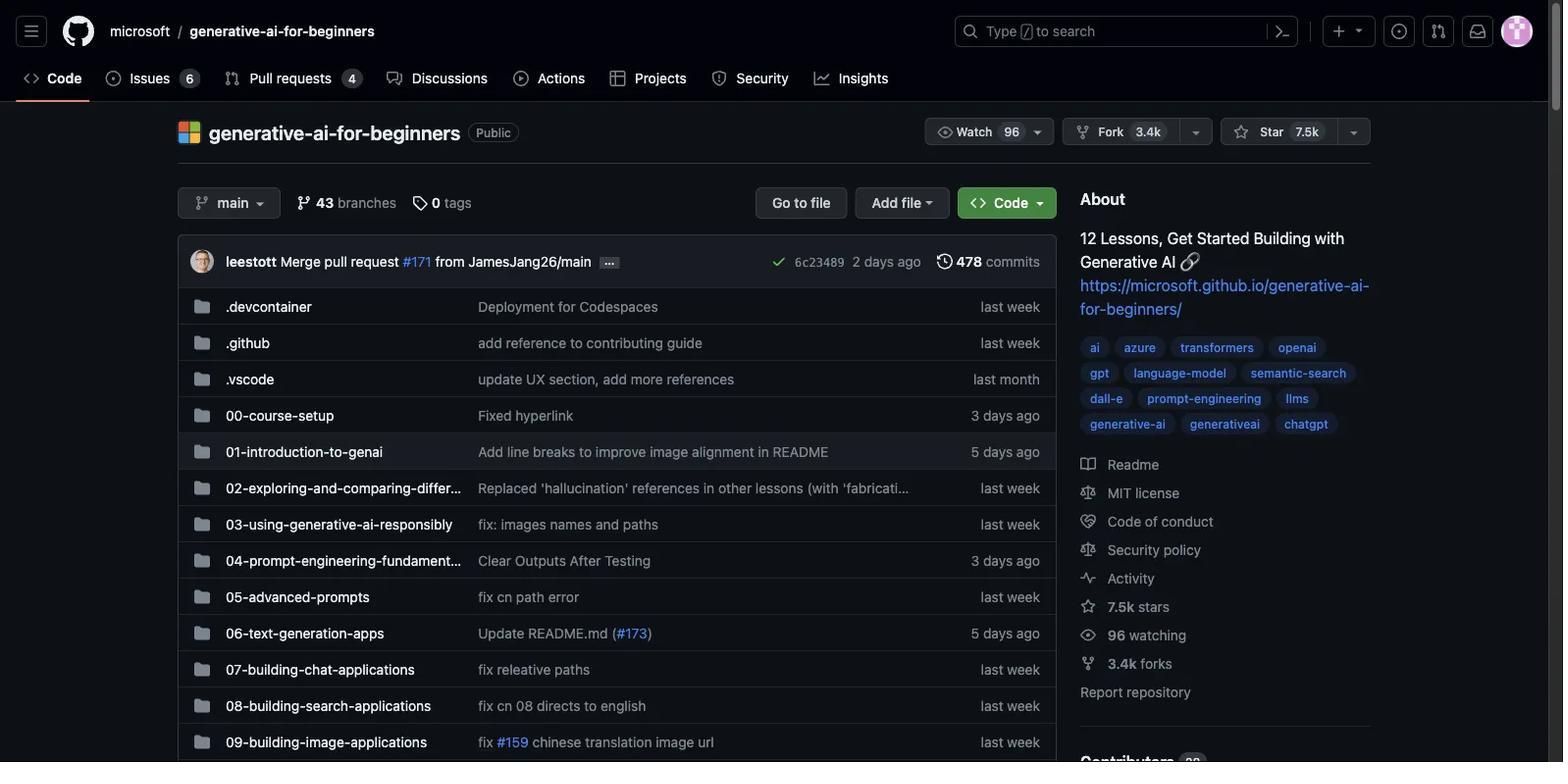 Task type: describe. For each thing, give the bounding box(es) containing it.
'hallucination'
[[541, 480, 629, 496]]

row containing 07-building-chat-applications
[[179, 651, 1056, 688]]

llms link
[[1276, 388, 1319, 409]]

ux
[[526, 371, 545, 387]]

code link
[[16, 64, 90, 93]]

1 file from the left
[[811, 195, 831, 211]]

06-
[[226, 625, 249, 641]]

ago left eye image
[[1017, 625, 1040, 641]]

0 vertical spatial generative-ai-for-beginners link
[[182, 16, 383, 47]]

command palette image
[[1275, 24, 1291, 39]]

directory image for 05-advanced-prompts
[[194, 589, 210, 605]]

@leestott image
[[190, 250, 214, 273]]

applications for image-
[[351, 734, 427, 750]]

different-
[[417, 480, 477, 496]]

43
[[316, 195, 334, 211]]

#173 link
[[617, 625, 648, 641]]

5 days ago for 01-introduction-to-genai
[[971, 444, 1040, 460]]

generative- inside grid
[[290, 516, 363, 532]]

branches
[[338, 195, 397, 211]]

repository
[[1127, 684, 1191, 700]]

ai- inside grid
[[363, 516, 380, 532]]

git pull request image
[[1431, 24, 1447, 39]]

4 fix from the top
[[478, 734, 493, 750]]

engineering
[[1194, 392, 1262, 405]]

to right go
[[794, 195, 807, 211]]

ai- inside microsoft / generative-ai-for-beginners
[[266, 23, 284, 39]]

ai- inside 12 lessons, get started building with generative ai 🔗 https://microsoft.github.io/generative-ai- for-beginners/
[[1351, 276, 1370, 295]]

last for add
[[974, 371, 996, 387]]

1 horizontal spatial ai
[[1156, 417, 1166, 431]]

building
[[1254, 229, 1311, 248]]

fix cn 08 directs to english link
[[478, 698, 646, 714]]

last week for deployment for codespaces
[[981, 298, 1040, 315]]

to-
[[329, 444, 348, 460]]

1 vertical spatial references
[[632, 480, 700, 496]]

dall-
[[1090, 392, 1116, 405]]

pull
[[325, 253, 347, 269]]

to right type
[[1036, 23, 1049, 39]]

notifications image
[[1470, 24, 1486, 39]]

pulse image
[[1081, 571, 1096, 586]]

dall-e
[[1090, 392, 1123, 405]]

last week for fix releative paths
[[981, 661, 1040, 678]]

beginners/
[[1107, 300, 1182, 318]]

2
[[853, 253, 861, 269]]

type / to search
[[986, 23, 1095, 39]]

cell for 06-text-generation-apps
[[194, 623, 210, 644]]

mit license
[[1104, 485, 1180, 501]]

3 days ago for clear outputs after testing
[[971, 553, 1040, 569]]

semantic-search link
[[1241, 362, 1357, 384]]

03-using-generative-ai-responsibly link
[[226, 516, 453, 532]]

guide
[[667, 335, 703, 351]]

/ for microsoft
[[178, 23, 182, 39]]

04-prompt-engineering-fundamentals clear outputs after testing
[[226, 553, 651, 569]]

triangle down image
[[1032, 195, 1048, 211]]

last for in
[[981, 480, 1004, 496]]

.vscode link
[[226, 371, 274, 387]]

reference
[[506, 335, 566, 351]]

url
[[698, 734, 714, 750]]

days for add line breaks to improve image alignment in readme
[[983, 444, 1013, 460]]

eye image
[[1081, 628, 1096, 643]]

0 vertical spatial image
[[650, 444, 688, 460]]

watching
[[1130, 627, 1187, 643]]

pull
[[250, 70, 273, 86]]

star image
[[1234, 125, 1249, 140]]

6c23489 link
[[795, 254, 845, 271]]

01-introduction-to-genai
[[226, 444, 383, 460]]

7538 users starred this repository element
[[1289, 122, 1326, 141]]

setup
[[298, 407, 334, 423]]

code of conduct image
[[1081, 514, 1096, 529]]

1 vertical spatial paths
[[555, 661, 590, 678]]

history image
[[937, 254, 953, 269]]

security for security policy
[[1108, 542, 1160, 558]]

watch
[[953, 125, 996, 138]]

cell for .vscode
[[194, 369, 210, 390]]

jamesjang26/main
[[468, 253, 592, 269]]

07-
[[226, 661, 248, 678]]

🔗
[[1180, 253, 1196, 271]]

tag image
[[412, 195, 428, 211]]

0 vertical spatial prompt-
[[1148, 392, 1194, 405]]

row containing 09-building-image-applications
[[179, 723, 1056, 761]]

to right the breaks
[[579, 444, 592, 460]]

insights
[[839, 70, 889, 86]]

08-
[[226, 698, 249, 714]]

transformers
[[1181, 341, 1254, 354]]

comment discussion image
[[387, 71, 402, 86]]

ago for add line breaks to improve image alignment in readme
[[1017, 444, 1040, 460]]

to up section,
[[570, 335, 583, 351]]

cn for path
[[497, 589, 512, 605]]

e
[[1116, 392, 1123, 405]]

building- for 07-
[[248, 661, 305, 678]]

and-
[[314, 480, 343, 496]]

05-
[[226, 589, 249, 605]]

02-exploring-and-comparing-different-llms
[[226, 480, 503, 496]]

fix for fix cn 08 directs to english
[[478, 698, 493, 714]]

triangle down image
[[1351, 22, 1367, 38]]

add line breaks to improve image alignment in readme link
[[478, 444, 829, 460]]

report repository
[[1081, 684, 1191, 700]]

section,
[[549, 371, 599, 387]]

owner avatar image
[[178, 121, 201, 144]]

week for add reference to contributing guide
[[1007, 335, 1040, 351]]

1 horizontal spatial 7.5k
[[1296, 125, 1319, 138]]

last week for replaced 'hallucination' references in other lessons (with 'fabricati…
[[981, 480, 1040, 496]]

directory image for .github
[[194, 335, 210, 351]]

0 vertical spatial 3.4k
[[1136, 125, 1161, 138]]

fix releative paths
[[478, 661, 590, 678]]

file inside button
[[902, 195, 922, 211]]

0 vertical spatial ai
[[1090, 341, 1100, 354]]

fix: images names and paths link
[[478, 516, 659, 532]]

generative-ai link
[[1081, 413, 1176, 435]]

08-building-search-applications
[[226, 698, 431, 714]]

3.4k forks
[[1108, 656, 1173, 672]]

)
[[648, 625, 653, 641]]

directory image for 06-text-generation-apps
[[194, 626, 210, 641]]

(with
[[807, 480, 839, 496]]

repo forked image
[[1081, 656, 1096, 672]]

last for contributing
[[981, 335, 1004, 351]]

images
[[501, 516, 546, 532]]

directory image for 02-exploring-and-comparing-different-llms
[[194, 480, 210, 496]]

add for add file
[[872, 195, 898, 211]]

last for directs
[[981, 698, 1004, 714]]

cell for 07-building-chat-applications
[[194, 660, 210, 680]]

96 for 96
[[1005, 125, 1020, 138]]

request
[[351, 253, 399, 269]]

pull requests
[[250, 70, 332, 86]]

play image
[[513, 71, 529, 86]]

hyperlink
[[516, 407, 573, 423]]

for- inside 12 lessons, get started building with generative ai 🔗 https://microsoft.github.io/generative-ai- for-beginners/
[[1081, 300, 1107, 318]]

openai
[[1279, 341, 1317, 354]]

row containing 08-building-search-applications
[[179, 687, 1056, 724]]

actions link
[[505, 64, 594, 93]]

add file
[[872, 195, 922, 211]]

fix releative paths link
[[478, 661, 590, 678]]

actions
[[538, 70, 585, 86]]

fork
[[1099, 125, 1124, 138]]

directory image for .devcontainer
[[194, 299, 210, 315]]

add reference to contributing guide link
[[478, 335, 703, 351]]

1 vertical spatial image
[[656, 734, 694, 750]]

2 days ago link
[[853, 251, 921, 272]]

plus image
[[1332, 24, 1348, 39]]

cell for 02-exploring-and-comparing-different-llms
[[194, 478, 210, 499]]

beginners inside microsoft / generative-ai-for-beginners
[[309, 23, 375, 39]]

0 horizontal spatial in
[[704, 480, 715, 496]]

releative
[[497, 661, 551, 678]]

table image
[[610, 71, 626, 86]]

1 vertical spatial llms
[[477, 480, 503, 496]]

report repository link
[[1081, 684, 1191, 700]]

1 vertical spatial add
[[603, 371, 627, 387]]

apps
[[353, 625, 384, 641]]

last week for fix cn 08 directs to english
[[981, 698, 1040, 714]]

fix cn path error
[[478, 589, 579, 605]]

04-
[[226, 553, 249, 569]]

09-
[[226, 734, 249, 750]]

cell for 08-building-search-applications
[[194, 696, 210, 716]]

ago for clear outputs after testing
[[1017, 553, 1040, 569]]

row containing .devcontainer
[[179, 288, 1056, 325]]

path
[[516, 589, 545, 605]]

04-prompt-engineering-fundamentals link
[[226, 553, 468, 569]]

fixed hyperlink
[[478, 407, 573, 423]]

'fabricati…
[[843, 480, 909, 496]]

row containing 04-prompt-engineering-fundamentals
[[179, 542, 1056, 579]]

3 for clear outputs after testing
[[971, 553, 980, 569]]

language-model
[[1134, 366, 1227, 380]]

readme.md
[[528, 625, 608, 641]]

last week for fix cn path error
[[981, 589, 1040, 605]]

/ for type
[[1023, 26, 1030, 39]]

0 vertical spatial search
[[1053, 23, 1095, 39]]

issue opened image
[[105, 71, 121, 86]]

eye image
[[938, 125, 953, 140]]

mit
[[1108, 485, 1132, 501]]

semantic-search
[[1251, 366, 1347, 380]]

fixed
[[478, 407, 512, 423]]

week for fix: images names and paths
[[1007, 516, 1040, 532]]



Task type: vqa. For each thing, say whether or not it's contained in the screenshot.
row containing 03-using-generative-ai-responsibly
yes



Task type: locate. For each thing, give the bounding box(es) containing it.
1 5 from the top
[[971, 444, 980, 460]]

1 vertical spatial building-
[[249, 698, 306, 714]]

0 horizontal spatial search
[[1053, 23, 1095, 39]]

3 week from the top
[[1007, 480, 1040, 496]]

2 cell from the top
[[194, 333, 210, 353]]

generative
[[1081, 253, 1158, 271]]

11 cell from the top
[[194, 660, 210, 680]]

prompt- down using-
[[249, 553, 301, 569]]

directory image for 01-introduction-to-genai
[[194, 444, 210, 460]]

days for clear outputs after testing
[[983, 553, 1013, 569]]

for- inside microsoft / generative-ai-for-beginners
[[284, 23, 309, 39]]

0 horizontal spatial code
[[47, 70, 82, 86]]

2 directory image from the top
[[194, 335, 210, 351]]

.github
[[226, 335, 270, 351]]

ai up readme
[[1156, 417, 1166, 431]]

cell left the 02-
[[194, 478, 210, 499]]

1 git branch image from the left
[[194, 195, 210, 211]]

list containing microsoft / generative-ai-for-beginners
[[102, 16, 943, 47]]

1 vertical spatial beginners
[[370, 121, 460, 144]]

2 week from the top
[[1007, 335, 1040, 351]]

directory image down @leestott icon
[[194, 299, 210, 315]]

add this repository to a list image
[[1347, 125, 1362, 140]]

1 week from the top
[[1007, 298, 1040, 315]]

3 days ago down last month
[[971, 407, 1040, 423]]

cell left the 05-
[[194, 587, 210, 608]]

12 row from the top
[[179, 687, 1056, 724]]

0 horizontal spatial paths
[[555, 661, 590, 678]]

2 horizontal spatial code
[[1108, 513, 1141, 529]]

generative- inside microsoft / generative-ai-for-beginners
[[190, 23, 266, 39]]

5 for 01-introduction-to-genai
[[971, 444, 980, 460]]

last for and
[[981, 516, 1004, 532]]

2 vertical spatial for-
[[1081, 300, 1107, 318]]

0 vertical spatial paths
[[623, 516, 659, 532]]

references down add line breaks to improve image alignment in readme link
[[632, 480, 700, 496]]

0 vertical spatial add
[[478, 335, 502, 351]]

1 horizontal spatial llms
[[1286, 392, 1309, 405]]

0 vertical spatial cn
[[497, 589, 512, 605]]

image left url
[[656, 734, 694, 750]]

lessons
[[756, 480, 804, 496]]

directory image left the 05-
[[194, 589, 210, 605]]

0 horizontal spatial /
[[178, 23, 182, 39]]

2 fix from the top
[[478, 661, 493, 678]]

law image
[[1081, 485, 1096, 501]]

generative- down pull
[[209, 121, 313, 144]]

fix down the clear
[[478, 589, 493, 605]]

1 cell from the top
[[194, 296, 210, 317]]

language-model link
[[1124, 362, 1237, 384]]

0 vertical spatial code
[[47, 70, 82, 86]]

security inside security link
[[737, 70, 789, 86]]

prompt-engineering
[[1148, 392, 1262, 405]]

report
[[1081, 684, 1123, 700]]

96 right eye image
[[1108, 627, 1126, 643]]

0 horizontal spatial for-
[[284, 23, 309, 39]]

3 for fixed hyperlink
[[971, 407, 980, 423]]

0 horizontal spatial 7.5k
[[1108, 599, 1135, 615]]

update
[[478, 371, 522, 387]]

dall-e link
[[1081, 388, 1133, 409]]

ago down "month"
[[1017, 407, 1040, 423]]

repo forked image
[[1075, 125, 1091, 140]]

git branch image for 43
[[297, 195, 312, 211]]

merge
[[280, 253, 321, 269]]

prompt-engineering link
[[1138, 388, 1272, 409]]

1 5 days ago from the top
[[971, 444, 1040, 460]]

1 directory image from the top
[[194, 371, 210, 387]]

add up update
[[478, 335, 502, 351]]

cell left 04-
[[194, 551, 210, 571]]

last week for add reference to contributing guide
[[981, 335, 1040, 351]]

fix link
[[478, 734, 493, 750]]

1 cn from the top
[[497, 589, 512, 605]]

week for fix releative paths
[[1007, 661, 1040, 678]]

1 vertical spatial search
[[1308, 366, 1347, 380]]

3 directory image from the top
[[194, 408, 210, 423]]

directory image for 03-using-generative-ai-responsibly
[[194, 517, 210, 532]]

row containing .github
[[179, 324, 1056, 361]]

insights link
[[806, 64, 898, 93]]

graph image
[[814, 71, 830, 86]]

1 fix from the top
[[478, 589, 493, 605]]

1 3 days ago from the top
[[971, 407, 1040, 423]]

week for fix cn path error
[[1007, 589, 1040, 605]]

directory image left .github
[[194, 335, 210, 351]]

1 horizontal spatial add
[[603, 371, 627, 387]]

3.4k
[[1136, 125, 1161, 138], [1108, 656, 1137, 672]]

beginners
[[309, 23, 375, 39], [370, 121, 460, 144]]

update ux section, add more references link
[[478, 371, 734, 387]]

05-advanced-prompts link
[[226, 589, 370, 605]]

week for replaced 'hallucination' references in other lessons (with 'fabricati…
[[1007, 480, 1040, 496]]

0 horizontal spatial prompt-
[[249, 553, 301, 569]]

go
[[772, 195, 791, 211]]

add file button
[[856, 187, 950, 219]]

8 cell from the top
[[194, 551, 210, 571]]

4 cell from the top
[[194, 405, 210, 426]]

search
[[1053, 23, 1095, 39], [1308, 366, 1347, 380]]

row containing 05-advanced-prompts
[[179, 578, 1056, 615]]

security
[[737, 70, 789, 86], [1108, 542, 1160, 558]]

1 vertical spatial generative-ai-for-beginners link
[[209, 121, 460, 144]]

applications for chat-
[[338, 661, 415, 678]]

code left of
[[1108, 513, 1141, 529]]

responsibly
[[380, 516, 453, 532]]

last month
[[974, 371, 1040, 387]]

cell left 08-
[[194, 696, 210, 716]]

generative-ai-for-beginners link up pull requests
[[182, 16, 383, 47]]

type
[[986, 23, 1017, 39]]

clear outputs after testing link
[[478, 553, 651, 569]]

beginners down 'comment discussion' icon
[[370, 121, 460, 144]]

policy
[[1164, 542, 1201, 558]]

7.5k down activity link
[[1108, 599, 1135, 615]]

and
[[596, 516, 619, 532]]

1 vertical spatial for-
[[337, 121, 371, 144]]

comparing-
[[343, 480, 417, 496]]

license
[[1136, 485, 1180, 501]]

git pull request image
[[224, 71, 240, 86]]

last for error
[[981, 589, 1004, 605]]

search inside semantic-search link
[[1308, 366, 1347, 380]]

applications down apps
[[338, 661, 415, 678]]

directory image
[[194, 371, 210, 387], [194, 480, 210, 496], [194, 553, 210, 569], [194, 626, 210, 641], [194, 662, 210, 678]]

generative-ai-for-beginners link down 4
[[209, 121, 460, 144]]

1 vertical spatial 3
[[971, 553, 980, 569]]

applications
[[338, 661, 415, 678], [355, 698, 431, 714], [351, 734, 427, 750]]

shield image
[[712, 71, 727, 86]]

09-building-image-applications link
[[226, 734, 427, 750]]

commits on main element
[[986, 253, 1040, 269]]

code left triangle down icon
[[994, 195, 1029, 211]]

to right directs
[[584, 698, 597, 714]]

directory image left 07-
[[194, 662, 210, 678]]

2 last week from the top
[[981, 335, 1040, 351]]

cell for 01-introduction-to-genai
[[194, 442, 210, 462]]

homepage image
[[63, 16, 94, 47]]

update
[[478, 625, 525, 641]]

english
[[601, 698, 646, 714]]

2 3 days ago from the top
[[971, 553, 1040, 569]]

directory image
[[194, 299, 210, 315], [194, 335, 210, 351], [194, 408, 210, 423], [194, 444, 210, 460], [194, 517, 210, 532], [194, 589, 210, 605], [194, 698, 210, 714], [194, 735, 210, 750]]

fix:
[[478, 516, 497, 532]]

from
[[435, 253, 465, 269]]

directory image left 01-
[[194, 444, 210, 460]]

directory image left 08-
[[194, 698, 210, 714]]

5 for 06-text-generation-apps
[[971, 625, 980, 641]]

security right shield icon
[[737, 70, 789, 86]]

llms up fix:
[[477, 480, 503, 496]]

discussions link
[[379, 64, 497, 93]]

2 5 from the top
[[971, 625, 980, 641]]

96 for 96 watching
[[1108, 627, 1126, 643]]

1 vertical spatial code
[[994, 195, 1029, 211]]

1 horizontal spatial 96
[[1108, 627, 1126, 643]]

1 vertical spatial add
[[478, 444, 504, 460]]

building- for 08-
[[249, 698, 306, 714]]

grid
[[179, 288, 1056, 763]]

00-
[[226, 407, 249, 423]]

chinese
[[532, 734, 582, 750]]

1 horizontal spatial /
[[1023, 26, 1030, 39]]

3.4k right fork
[[1136, 125, 1161, 138]]

0 vertical spatial building-
[[248, 661, 305, 678]]

fix: images names and paths
[[478, 516, 659, 532]]

cell for 00-course-setup
[[194, 405, 210, 426]]

issue opened image
[[1392, 24, 1407, 39]]

13 cell from the top
[[194, 732, 210, 753]]

get
[[1168, 229, 1193, 248]]

activity
[[1108, 570, 1155, 586]]

generative- up git pull request image
[[190, 23, 266, 39]]

2 vertical spatial building-
[[249, 734, 306, 750]]

1 vertical spatial 96
[[1108, 627, 1126, 643]]

directs
[[537, 698, 581, 714]]

directory image left 03-
[[194, 517, 210, 532]]

4 directory image from the top
[[194, 626, 210, 641]]

update readme.md ( link
[[478, 625, 617, 641]]

8 row from the top
[[179, 542, 1056, 579]]

directory image left 00- on the bottom left of the page
[[194, 408, 210, 423]]

generative-ai-for-beginners
[[209, 121, 460, 144]]

cell for .devcontainer
[[194, 296, 210, 317]]

law image
[[1081, 542, 1096, 558]]

book image
[[1081, 457, 1096, 473]]

cell left 06-
[[194, 623, 210, 644]]

cell for .github
[[194, 333, 210, 353]]

/ right type
[[1023, 26, 1030, 39]]

1 horizontal spatial prompt-
[[1148, 392, 1194, 405]]

8 last week from the top
[[981, 734, 1040, 750]]

readme
[[1104, 456, 1159, 473]]

add for add line breaks to improve image alignment in readme
[[478, 444, 504, 460]]

directory image left 06-
[[194, 626, 210, 641]]

search up llms link
[[1308, 366, 1347, 380]]

0 horizontal spatial file
[[811, 195, 831, 211]]

row containing 06-text-generation-apps
[[179, 614, 1056, 652]]

error
[[548, 589, 579, 605]]

4 week from the top
[[1007, 516, 1040, 532]]

03-
[[226, 516, 249, 532]]

from jamesjang26/main link
[[435, 253, 592, 269]]

1 horizontal spatial code
[[994, 195, 1029, 211]]

2 cn from the top
[[497, 698, 512, 714]]

0 vertical spatial applications
[[338, 661, 415, 678]]

1 vertical spatial 3 days ago
[[971, 553, 1040, 569]]

1 horizontal spatial git branch image
[[297, 195, 312, 211]]

1 vertical spatial applications
[[355, 698, 431, 714]]

1 horizontal spatial in
[[758, 444, 769, 460]]

week for fix cn 08 directs to english
[[1007, 698, 1040, 714]]

cell
[[194, 296, 210, 317], [194, 333, 210, 353], [194, 369, 210, 390], [194, 405, 210, 426], [194, 442, 210, 462], [194, 478, 210, 499], [194, 514, 210, 535], [194, 551, 210, 571], [194, 587, 210, 608], [194, 623, 210, 644], [194, 660, 210, 680], [194, 696, 210, 716], [194, 732, 210, 753]]

cell for 04-prompt-engineering-fundamentals
[[194, 551, 210, 571]]

(
[[612, 625, 617, 641]]

1 3 from the top
[[971, 407, 980, 423]]

go to file link
[[756, 187, 848, 219]]

0 horizontal spatial git branch image
[[194, 195, 210, 211]]

generative- down e
[[1090, 417, 1156, 431]]

1 vertical spatial 5 days ago
[[971, 625, 1040, 641]]

0 horizontal spatial 96
[[1005, 125, 1020, 138]]

generativeai link
[[1181, 413, 1270, 435]]

0 vertical spatial security
[[737, 70, 789, 86]]

advanced-
[[249, 589, 317, 605]]

13 row from the top
[[179, 723, 1056, 761]]

improve
[[596, 444, 646, 460]]

/ right 'microsoft'
[[178, 23, 182, 39]]

1 horizontal spatial paths
[[623, 516, 659, 532]]

file
[[811, 195, 831, 211], [902, 195, 922, 211]]

7 week from the top
[[1007, 698, 1040, 714]]

file up 2 days ago link
[[902, 195, 922, 211]]

code image
[[24, 71, 39, 86]]

14 row from the top
[[179, 760, 1056, 763]]

2 3 from the top
[[971, 553, 980, 569]]

4
[[348, 72, 356, 85]]

grid containing .devcontainer
[[179, 288, 1056, 763]]

2 vertical spatial code
[[1108, 513, 1141, 529]]

7.5k right "star"
[[1296, 125, 1319, 138]]

ago for fixed hyperlink
[[1017, 407, 1040, 423]]

directory image left the 09-
[[194, 735, 210, 750]]

/ inside microsoft / generative-ai-for-beginners
[[178, 23, 182, 39]]

last
[[981, 298, 1004, 315], [981, 335, 1004, 351], [974, 371, 996, 387], [981, 480, 1004, 496], [981, 516, 1004, 532], [981, 589, 1004, 605], [981, 661, 1004, 678], [981, 698, 1004, 714], [981, 734, 1004, 750]]

0 horizontal spatial ai
[[1090, 341, 1100, 354]]

6 row from the top
[[179, 469, 1056, 506]]

5 week from the top
[[1007, 589, 1040, 605]]

ago left law icon
[[1017, 553, 1040, 569]]

fix left releative
[[478, 661, 493, 678]]

0 vertical spatial 5 days ago
[[971, 444, 1040, 460]]

2 directory image from the top
[[194, 480, 210, 496]]

7 cell from the top
[[194, 514, 210, 535]]

ago left 'history' "image" at the top of page
[[898, 253, 921, 269]]

https://microsoft.github.io/generative-ai- for-beginners/ link
[[1081, 276, 1370, 318]]

0 vertical spatial references
[[667, 371, 734, 387]]

code right code icon
[[47, 70, 82, 86]]

0 vertical spatial beginners
[[309, 23, 375, 39]]

paths right and
[[623, 516, 659, 532]]

llms down semantic-search
[[1286, 392, 1309, 405]]

0 horizontal spatial llms
[[477, 480, 503, 496]]

12 lessons, get started building with generative ai 🔗 https://microsoft.github.io/generative-ai- for-beginners/
[[1081, 229, 1370, 318]]

4 last week from the top
[[981, 516, 1040, 532]]

replaced
[[478, 480, 537, 496]]

2 git branch image from the left
[[297, 195, 312, 211]]

security up activity
[[1108, 542, 1160, 558]]

cell left 03-
[[194, 514, 210, 535]]

0 vertical spatial 5
[[971, 444, 980, 460]]

6 directory image from the top
[[194, 589, 210, 605]]

2 horizontal spatial for-
[[1081, 300, 1107, 318]]

code image
[[971, 195, 986, 211]]

1 horizontal spatial add
[[872, 195, 898, 211]]

5 days ago left eye image
[[971, 625, 1040, 641]]

deployment for codespaces
[[478, 298, 658, 315]]

11 row from the top
[[179, 651, 1056, 688]]

3 last week from the top
[[981, 480, 1040, 496]]

deployment
[[478, 298, 555, 315]]

beginners up 4
[[309, 23, 375, 39]]

cn left 'path'
[[497, 589, 512, 605]]

names
[[550, 516, 592, 532]]

5 row from the top
[[179, 433, 1056, 470]]

0 vertical spatial 96
[[1005, 125, 1020, 138]]

0 horizontal spatial security
[[737, 70, 789, 86]]

1 vertical spatial security
[[1108, 542, 1160, 558]]

directory image for 04-prompt-engineering-fundamentals
[[194, 553, 210, 569]]

1 directory image from the top
[[194, 299, 210, 315]]

list
[[102, 16, 943, 47]]

update readme.md ( #173 )
[[478, 625, 653, 641]]

1 horizontal spatial file
[[902, 195, 922, 211]]

96 right watch
[[1005, 125, 1020, 138]]

add up 2 days ago link
[[872, 195, 898, 211]]

chatgpt link
[[1275, 413, 1339, 435]]

generative- down and-
[[290, 516, 363, 532]]

5 last week from the top
[[981, 589, 1040, 605]]

05-advanced-prompts
[[226, 589, 370, 605]]

course-
[[249, 407, 298, 423]]

3 fix from the top
[[478, 698, 493, 714]]

2 5 days ago from the top
[[971, 625, 1040, 641]]

02-
[[226, 480, 249, 496]]

git branch image for main
[[194, 195, 210, 211]]

1 horizontal spatial for-
[[337, 121, 371, 144]]

8 directory image from the top
[[194, 735, 210, 750]]

cell left .github
[[194, 333, 210, 353]]

6 cell from the top
[[194, 478, 210, 499]]

0 horizontal spatial add
[[478, 335, 502, 351]]

10 cell from the top
[[194, 623, 210, 644]]

directory image for 08-building-search-applications
[[194, 698, 210, 714]]

in left other
[[704, 480, 715, 496]]

5 cell from the top
[[194, 442, 210, 462]]

2 vertical spatial applications
[[351, 734, 427, 750]]

security for security
[[737, 70, 789, 86]]

5 days ago down last month
[[971, 444, 1040, 460]]

5 days ago for 06-text-generation-apps
[[971, 625, 1040, 641]]

1 last week from the top
[[981, 298, 1040, 315]]

3.4k up report repository link
[[1108, 656, 1137, 672]]

1 vertical spatial 7.5k
[[1108, 599, 1135, 615]]

in
[[758, 444, 769, 460], [704, 480, 715, 496]]

add
[[478, 335, 502, 351], [603, 371, 627, 387]]

cell for 09-building-image-applications
[[194, 732, 210, 753]]

fix for fix releative paths
[[478, 661, 493, 678]]

main
[[218, 195, 249, 211]]

paths down readme.md
[[555, 661, 590, 678]]

fix left #159
[[478, 734, 493, 750]]

row containing 00-course-setup
[[179, 397, 1056, 434]]

directory image for 00-course-setup
[[194, 408, 210, 423]]

directory image for .vscode
[[194, 371, 210, 387]]

4 row from the top
[[179, 397, 1056, 434]]

3 days ago
[[971, 407, 1040, 423], [971, 553, 1040, 569]]

fix up fix link at the bottom of the page
[[478, 698, 493, 714]]

6c23489 2 days ago
[[795, 253, 921, 269]]

directory image left 04-
[[194, 553, 210, 569]]

for- up pull requests
[[284, 23, 309, 39]]

/ inside type / to search
[[1023, 26, 1030, 39]]

row containing 01-introduction-to-genai
[[179, 433, 1056, 470]]

transformers link
[[1171, 337, 1264, 358]]

01-introduction-to-genai link
[[226, 444, 383, 460]]

5 directory image from the top
[[194, 662, 210, 678]]

directory image for 09-building-image-applications
[[194, 735, 210, 750]]

2 row from the top
[[179, 324, 1056, 361]]

8 week from the top
[[1007, 734, 1040, 750]]

code of conduct link
[[1081, 513, 1214, 529]]

0 vertical spatial 3
[[971, 407, 980, 423]]

9 row from the top
[[179, 578, 1056, 615]]

12 cell from the top
[[194, 696, 210, 716]]

security link
[[704, 64, 798, 93]]

7 directory image from the top
[[194, 698, 210, 714]]

for- up ai link
[[1081, 300, 1107, 318]]

model
[[1192, 366, 1227, 380]]

1 vertical spatial 5
[[971, 625, 980, 641]]

1 horizontal spatial search
[[1308, 366, 1347, 380]]

days for fixed hyperlink
[[983, 407, 1013, 423]]

4 directory image from the top
[[194, 444, 210, 460]]

directory image for 07-building-chat-applications
[[194, 662, 210, 678]]

directory image left .vscode
[[194, 371, 210, 387]]

fix for fix cn path error
[[478, 589, 493, 605]]

genai
[[348, 444, 383, 460]]

1 vertical spatial 3.4k
[[1108, 656, 1137, 672]]

6
[[186, 72, 194, 85]]

applications up 09-building-image-applications
[[355, 698, 431, 714]]

cell down @leestott icon
[[194, 296, 210, 317]]

git branch image left the 43
[[297, 195, 312, 211]]

02-exploring-and-comparing-different-llms link
[[226, 480, 503, 496]]

ai up gpt
[[1090, 341, 1100, 354]]

5 directory image from the top
[[194, 517, 210, 532]]

6 week from the top
[[1007, 661, 1040, 678]]

star image
[[1081, 599, 1096, 615]]

0 vertical spatial 7.5k
[[1296, 125, 1319, 138]]

cell left 00- on the bottom left of the page
[[194, 405, 210, 426]]

add left more
[[603, 371, 627, 387]]

7 row from the top
[[179, 505, 1056, 543]]

semantic-
[[1251, 366, 1308, 380]]

cell for 05-advanced-prompts
[[194, 587, 210, 608]]

0 vertical spatial 3 days ago
[[971, 407, 1040, 423]]

in left readme
[[758, 444, 769, 460]]

week for deployment for codespaces
[[1007, 298, 1040, 315]]

cell left .vscode
[[194, 369, 210, 390]]

1 vertical spatial cn
[[497, 698, 512, 714]]

ai link
[[1081, 337, 1110, 358]]

add line breaks to improve image alignment in readme
[[478, 444, 829, 460]]

for- down 4
[[337, 121, 371, 144]]

directory image left the 02-
[[194, 480, 210, 496]]

cell for 03-using-generative-ai-responsibly
[[194, 514, 210, 535]]

add inside button
[[872, 195, 898, 211]]

image up replaced 'hallucination' references in other lessons (with 'fabricati…
[[650, 444, 688, 460]]

3 cell from the top
[[194, 369, 210, 390]]

git branch image
[[194, 195, 210, 211], [297, 195, 312, 211]]

search right type
[[1053, 23, 1095, 39]]

cn for 08
[[497, 698, 512, 714]]

openai link
[[1269, 337, 1327, 358]]

for-
[[284, 23, 309, 39], [337, 121, 371, 144], [1081, 300, 1107, 318]]

last week for fix: images names and paths
[[981, 516, 1040, 532]]

leestott link
[[226, 253, 277, 269]]

cell left 07-
[[194, 660, 210, 680]]

3 directory image from the top
[[194, 553, 210, 569]]

file right go
[[811, 195, 831, 211]]

3 row from the top
[[179, 360, 1056, 397]]

row
[[179, 288, 1056, 325], [179, 324, 1056, 361], [179, 360, 1056, 397], [179, 397, 1056, 434], [179, 433, 1056, 470], [179, 469, 1056, 506], [179, 505, 1056, 543], [179, 542, 1056, 579], [179, 578, 1056, 615], [179, 614, 1056, 652], [179, 651, 1056, 688], [179, 687, 1056, 724], [179, 723, 1056, 761], [179, 760, 1056, 763]]

applications for search-
[[355, 698, 431, 714]]

row containing 03-using-generative-ai-responsibly
[[179, 505, 1056, 543]]

row containing .vscode
[[179, 360, 1056, 397]]

https://microsoft.github.io/generative-
[[1081, 276, 1351, 295]]

building- for 09-
[[249, 734, 306, 750]]

1 horizontal spatial security
[[1108, 542, 1160, 558]]

3 days ago left law icon
[[971, 553, 1040, 569]]

#173
[[617, 625, 648, 641]]

7 last week from the top
[[981, 698, 1040, 714]]

add left line
[[478, 444, 504, 460]]

1 row from the top
[[179, 288, 1056, 325]]

10 row from the top
[[179, 614, 1056, 652]]

references down guide
[[667, 371, 734, 387]]

git branch image left main
[[194, 195, 210, 211]]

row containing 02-exploring-and-comparing-different-llms
[[179, 469, 1056, 506]]

1 vertical spatial in
[[704, 480, 715, 496]]

3 / 3 checks ok image
[[771, 254, 787, 269]]

prompt- down language-
[[1148, 392, 1194, 405]]

0 horizontal spatial add
[[478, 444, 504, 460]]

prompt- inside grid
[[249, 553, 301, 569]]

6 last week from the top
[[981, 661, 1040, 678]]

ago left book image
[[1017, 444, 1040, 460]]

see your forks of this repository image
[[1189, 125, 1204, 140]]

3 days ago for fixed hyperlink
[[971, 407, 1040, 423]]

cell left 01-
[[194, 442, 210, 462]]

applications down search-
[[351, 734, 427, 750]]

0
[[432, 195, 441, 211]]

1 vertical spatial prompt-
[[249, 553, 301, 569]]

line
[[507, 444, 529, 460]]

cell left the 09-
[[194, 732, 210, 753]]

security policy
[[1104, 542, 1201, 558]]

0 vertical spatial add
[[872, 195, 898, 211]]

cn left '08'
[[497, 698, 512, 714]]

1 vertical spatial ai
[[1156, 417, 1166, 431]]

0 vertical spatial for-
[[284, 23, 309, 39]]

9 cell from the top
[[194, 587, 210, 608]]

0 vertical spatial llms
[[1286, 392, 1309, 405]]

2 file from the left
[[902, 195, 922, 211]]

0 vertical spatial in
[[758, 444, 769, 460]]



